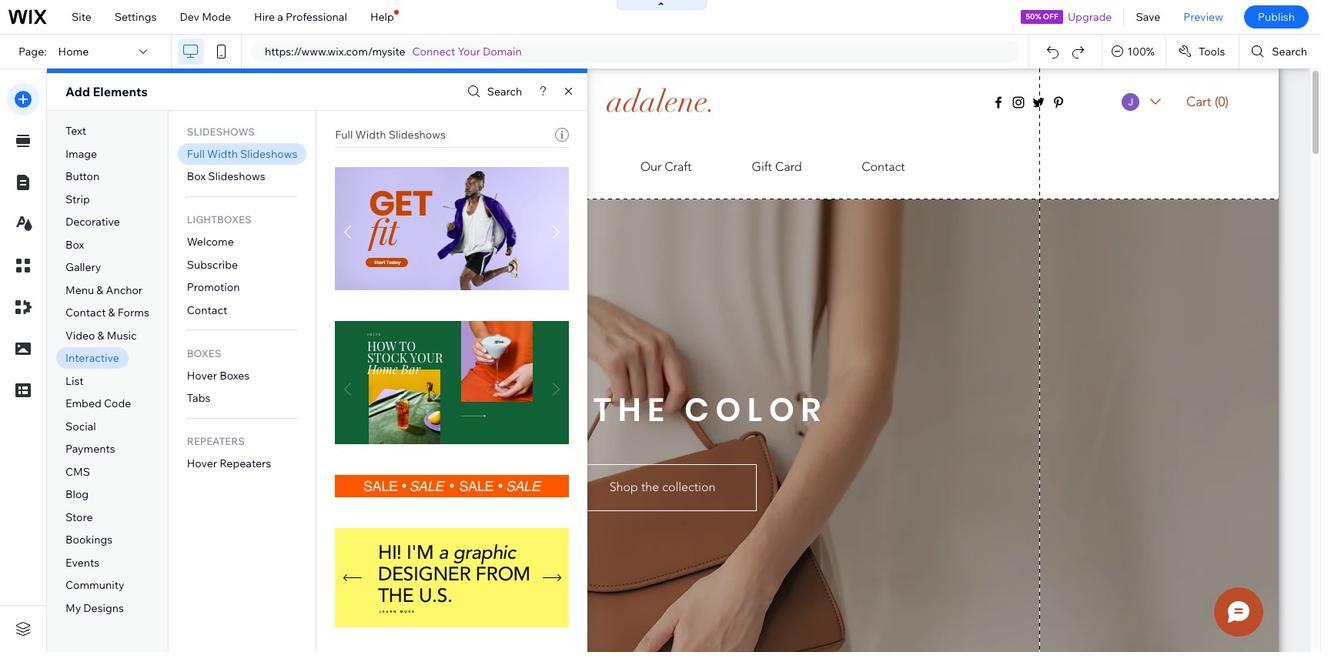 Task type: describe. For each thing, give the bounding box(es) containing it.
gallery
[[65, 261, 101, 274]]

hover boxes
[[187, 369, 250, 383]]

save
[[1136, 10, 1161, 24]]

strip
[[65, 192, 90, 206]]

site
[[72, 10, 92, 24]]

publish
[[1259, 10, 1296, 24]]

0 vertical spatial search button
[[1240, 35, 1322, 69]]

add elements
[[65, 84, 148, 99]]

subscribe
[[187, 258, 238, 272]]

0 horizontal spatial search
[[487, 85, 522, 99]]

promotion
[[187, 281, 240, 294]]

https://www.wix.com/mysite
[[265, 45, 406, 59]]

tabs
[[187, 392, 211, 405]]

upgrade
[[1068, 10, 1113, 24]]

domain
[[483, 45, 522, 59]]

box for box
[[65, 238, 84, 252]]

tools
[[1199, 45, 1226, 59]]

hire a professional
[[254, 10, 347, 24]]

& for contact
[[108, 306, 115, 320]]

0 vertical spatial search
[[1273, 45, 1308, 59]]

1 vertical spatial full
[[187, 147, 205, 161]]

code
[[104, 397, 131, 411]]

50% off
[[1026, 12, 1059, 22]]

50%
[[1026, 12, 1042, 22]]

anchor
[[106, 283, 143, 297]]

store
[[65, 511, 93, 524]]

list
[[65, 374, 84, 388]]

& for menu
[[97, 283, 104, 297]]

decorative
[[65, 215, 120, 229]]

your
[[458, 45, 481, 59]]

hover repeaters
[[187, 457, 271, 471]]

image
[[65, 147, 97, 161]]

preview button
[[1173, 0, 1235, 34]]

welcome
[[187, 235, 234, 249]]

forms
[[118, 306, 149, 320]]

tools button
[[1167, 35, 1240, 69]]

hover for hover boxes
[[187, 369, 217, 383]]

box slideshows
[[187, 170, 265, 183]]

embed
[[65, 397, 101, 411]]

payments
[[65, 442, 115, 456]]



Task type: vqa. For each thing, say whether or not it's contained in the screenshot.
Layers
no



Task type: locate. For each thing, give the bounding box(es) containing it.
events
[[65, 556, 100, 570]]

0 horizontal spatial width
[[207, 147, 238, 161]]

off
[[1044, 12, 1059, 22]]

publish button
[[1245, 5, 1309, 28]]

lightboxes
[[187, 214, 252, 226]]

contact for contact & forms
[[65, 306, 106, 320]]

professional
[[286, 10, 347, 24]]

0 vertical spatial full width slideshows
[[335, 128, 446, 142]]

1 horizontal spatial box
[[187, 170, 206, 183]]

1 horizontal spatial search button
[[1240, 35, 1322, 69]]

& for video
[[97, 329, 104, 343]]

community
[[65, 579, 124, 593]]

0 vertical spatial box
[[187, 170, 206, 183]]

0 vertical spatial full
[[335, 128, 353, 142]]

0 vertical spatial width
[[356, 128, 386, 142]]

1 vertical spatial search button
[[463, 80, 522, 103]]

button
[[65, 170, 100, 183]]

box for box slideshows
[[187, 170, 206, 183]]

embed code
[[65, 397, 131, 411]]

0 vertical spatial hover
[[187, 369, 217, 383]]

dev
[[180, 10, 199, 24]]

100% button
[[1103, 35, 1166, 69]]

box up gallery
[[65, 238, 84, 252]]

dev mode
[[180, 10, 231, 24]]

search
[[1273, 45, 1308, 59], [487, 85, 522, 99]]

my designs
[[65, 602, 124, 615]]

box
[[187, 170, 206, 183], [65, 238, 84, 252]]

contact
[[187, 303, 227, 317], [65, 306, 106, 320]]

slideshows
[[187, 125, 255, 138], [389, 128, 446, 142], [240, 147, 298, 161], [208, 170, 265, 183]]

video
[[65, 329, 95, 343]]

100%
[[1128, 45, 1155, 59]]

1 vertical spatial box
[[65, 238, 84, 252]]

0 horizontal spatial box
[[65, 238, 84, 252]]

music
[[107, 329, 137, 343]]

&
[[97, 283, 104, 297], [108, 306, 115, 320], [97, 329, 104, 343]]

search button
[[1240, 35, 1322, 69], [463, 80, 522, 103]]

bookings
[[65, 533, 113, 547]]

0 vertical spatial boxes
[[187, 347, 221, 360]]

& left forms
[[108, 306, 115, 320]]

preview
[[1184, 10, 1224, 24]]

help
[[370, 10, 394, 24]]

contact down the 'promotion'
[[187, 303, 227, 317]]

0 vertical spatial &
[[97, 283, 104, 297]]

1 vertical spatial full width slideshows
[[187, 147, 298, 161]]

mode
[[202, 10, 231, 24]]

search button down 'publish'
[[1240, 35, 1322, 69]]

full width slideshows
[[335, 128, 446, 142], [187, 147, 298, 161]]

width
[[356, 128, 386, 142], [207, 147, 238, 161]]

settings
[[115, 10, 157, 24]]

cms
[[65, 465, 90, 479]]

repeaters
[[187, 436, 245, 448], [220, 457, 271, 471]]

home
[[58, 45, 89, 59]]

text
[[65, 124, 86, 138]]

0 vertical spatial repeaters
[[187, 436, 245, 448]]

1 vertical spatial &
[[108, 306, 115, 320]]

box up lightboxes
[[187, 170, 206, 183]]

1 hover from the top
[[187, 369, 217, 383]]

hover up tabs at the left
[[187, 369, 217, 383]]

& right menu
[[97, 283, 104, 297]]

1 vertical spatial boxes
[[220, 369, 250, 383]]

1 horizontal spatial contact
[[187, 303, 227, 317]]

menu & anchor
[[65, 283, 143, 297]]

hover for hover repeaters
[[187, 457, 217, 471]]

social
[[65, 420, 96, 434]]

1 horizontal spatial search
[[1273, 45, 1308, 59]]

menu
[[65, 283, 94, 297]]

https://www.wix.com/mysite connect your domain
[[265, 45, 522, 59]]

add
[[65, 84, 90, 99]]

hover
[[187, 369, 217, 383], [187, 457, 217, 471]]

& right the video
[[97, 329, 104, 343]]

hire
[[254, 10, 275, 24]]

0 horizontal spatial contact
[[65, 306, 106, 320]]

1 horizontal spatial width
[[356, 128, 386, 142]]

connect
[[412, 45, 456, 59]]

interactive
[[65, 351, 119, 365]]

2 vertical spatial &
[[97, 329, 104, 343]]

1 horizontal spatial full
[[335, 128, 353, 142]]

full
[[335, 128, 353, 142], [187, 147, 205, 161]]

video & music
[[65, 329, 137, 343]]

my
[[65, 602, 81, 615]]

save button
[[1125, 0, 1173, 34]]

designs
[[83, 602, 124, 615]]

1 vertical spatial hover
[[187, 457, 217, 471]]

search down the publish button
[[1273, 45, 1308, 59]]

search button down domain
[[463, 80, 522, 103]]

elements
[[93, 84, 148, 99]]

2 hover from the top
[[187, 457, 217, 471]]

1 horizontal spatial full width slideshows
[[335, 128, 446, 142]]

blog
[[65, 488, 89, 502]]

0 horizontal spatial full
[[187, 147, 205, 161]]

1 vertical spatial search
[[487, 85, 522, 99]]

1 vertical spatial repeaters
[[220, 457, 271, 471]]

search down domain
[[487, 85, 522, 99]]

a
[[278, 10, 283, 24]]

1 vertical spatial width
[[207, 147, 238, 161]]

0 horizontal spatial full width slideshows
[[187, 147, 298, 161]]

0 horizontal spatial search button
[[463, 80, 522, 103]]

boxes
[[187, 347, 221, 360], [220, 369, 250, 383]]

hover down tabs at the left
[[187, 457, 217, 471]]

contact up the video
[[65, 306, 106, 320]]

contact for contact
[[187, 303, 227, 317]]

contact & forms
[[65, 306, 149, 320]]



